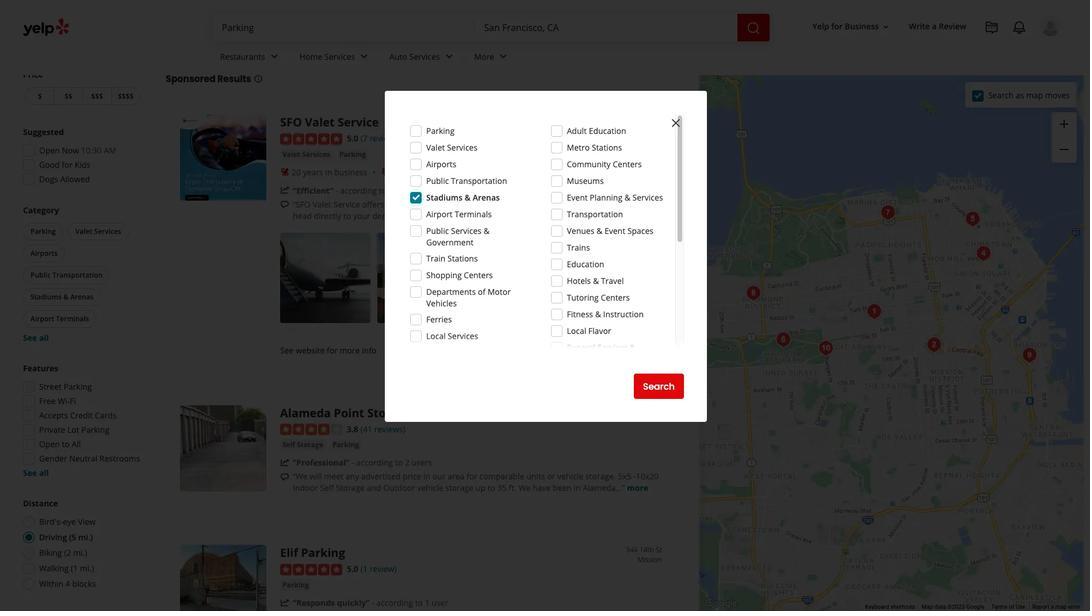 Task type: vqa. For each thing, say whether or not it's contained in the screenshot.
Macarons on the right top
no



Task type: describe. For each thing, give the bounding box(es) containing it.
self inside "we will meet any advertised price in our area for comparable units or vehicle storage. 5x5 -10x20 indoor self storage and outdoor vehicle storage up to 35 ft. we have been in alameda…"
[[320, 483, 334, 494]]

valet up public transportation button
[[75, 227, 92, 237]]

california
[[439, 41, 507, 60]]

or
[[548, 472, 556, 483]]

for up dogs allowed
[[62, 159, 73, 170]]

1 vertical spatial elif parking image
[[180, 546, 267, 612]]

event planning & services
[[567, 192, 663, 203]]

parking down "3.8"
[[333, 441, 359, 450]]

valet services inside the search dialog
[[427, 142, 478, 153]]

0 vertical spatial public
[[427, 176, 449, 187]]

1 horizontal spatial elif parking image
[[923, 334, 946, 357]]

write a review link
[[905, 16, 972, 37]]

centers for tutoring centers
[[601, 292, 630, 303]]

stadiums & arenas button
[[23, 289, 101, 306]]

parking left home
[[243, 41, 297, 60]]

arenas inside the search dialog
[[473, 192, 500, 203]]

walking (1 mi.)
[[39, 564, 94, 574]]

stadiums & arenas inside stadiums & arenas button
[[31, 292, 94, 302]]

report a map error link
[[1033, 604, 1081, 611]]

alameda point storage
[[280, 406, 411, 421]]

head
[[293, 210, 312, 221]]

3.8 link
[[347, 423, 359, 436]]

$$
[[65, 92, 73, 101]]

group containing features
[[20, 363, 143, 479]]

airports inside button
[[31, 249, 58, 258]]

elif parking image
[[923, 334, 946, 357]]

will…"
[[582, 210, 604, 221]]

0 horizontal spatial valet services button
[[68, 223, 129, 241]]

stadiums inside the search dialog
[[427, 192, 463, 203]]

at
[[471, 199, 479, 210]]

years
[[303, 167, 323, 178]]

comparable
[[480, 472, 525, 483]]

credit
[[70, 410, 93, 421]]

storage.
[[586, 472, 616, 483]]

family-
[[393, 167, 420, 178]]

1 vertical spatial user
[[432, 598, 449, 609]]

parking up ""responds"
[[283, 581, 309, 591]]

terminal.
[[411, 210, 445, 221]]

10x20
[[636, 472, 659, 483]]

up
[[476, 483, 486, 494]]

more link for alameda point storage
[[627, 483, 649, 494]]

1 horizontal spatial valet services
[[283, 149, 330, 159]]

parking down cards
[[81, 425, 110, 436]]

write a review
[[909, 21, 967, 32]]

neutral
[[69, 454, 98, 465]]

stations for train stations
[[448, 253, 478, 264]]

"sfo
[[293, 199, 311, 210]]

$ button
[[25, 87, 54, 105]]

train stations
[[427, 253, 478, 264]]

valet
[[421, 199, 439, 210]]

self storage button
[[280, 440, 326, 451]]

"we
[[293, 472, 308, 483]]

0 horizontal spatial sfo
[[280, 115, 302, 130]]

advertised
[[361, 472, 401, 483]]

1 horizontal spatial 16 info v2 image
[[668, 48, 677, 57]]

google
[[967, 604, 985, 611]]

24 chevron down v2 image for home services
[[357, 50, 371, 64]]

©2023
[[948, 604, 966, 611]]

for right website
[[327, 345, 338, 356]]

zoom in image
[[1058, 117, 1072, 131]]

alameda point storage link
[[280, 406, 411, 421]]

view website link
[[580, 338, 663, 363]]

home
[[300, 51, 323, 62]]

5 star rating image for parking
[[280, 565, 342, 576]]

parking up business on the top left
[[340, 149, 366, 159]]

2 horizontal spatial storage
[[367, 406, 411, 421]]

service for sfo valet service
[[338, 115, 379, 130]]

see website for more info
[[280, 345, 377, 356]]

adult education
[[567, 125, 627, 136]]

for inside "we will meet any advertised price in our area for comparable units or vehicle storage. 5x5 -10x20 indoor self storage and outdoor vehicle storage up to 35 ft. we have been in alameda…"
[[467, 472, 478, 483]]

2 horizontal spatial transportation
[[567, 209, 623, 220]]

airport terminals button
[[23, 311, 97, 328]]

to inside "sfo valet service offers curbside valet parking at sfo international airport. check-in online, then head directly to your departing terminal. an sfo valet service representative will…"
[[344, 210, 351, 221]]

search button
[[634, 374, 684, 399]]

open to all
[[39, 439, 81, 450]]

storage inside "we will meet any advertised price in our area for comparable units or vehicle storage. 5x5 -10x20 indoor self storage and outdoor vehicle storage up to 35 ft. we have been in alameda…"
[[336, 483, 365, 494]]

see left website
[[280, 345, 294, 356]]

transportation inside public transportation button
[[53, 271, 103, 280]]

public transportation inside the search dialog
[[427, 176, 507, 187]]

3.8 star rating image
[[280, 424, 342, 436]]

san
[[336, 41, 362, 60]]

auto services link
[[381, 41, 465, 75]]

eye
[[63, 517, 76, 528]]

5.0 for valet
[[347, 133, 359, 144]]

1 horizontal spatial sfo
[[459, 210, 474, 221]]

according for "efficient"
[[340, 185, 377, 196]]

self storage link
[[280, 440, 326, 451]]

0 vertical spatial vehicle
[[558, 472, 584, 483]]

parking button up business on the top left
[[337, 149, 368, 160]]

view website
[[591, 344, 652, 357]]

20
[[292, 167, 301, 178]]

business
[[845, 21, 880, 32]]

as
[[1016, 90, 1025, 100]]

0 vertical spatial transportation
[[451, 176, 507, 187]]

parking button up ""responds"
[[280, 580, 311, 592]]

parking up fi
[[64, 382, 92, 393]]

$$$ button
[[83, 87, 111, 105]]

1 vertical spatial 16 info v2 image
[[254, 74, 263, 83]]

0 horizontal spatial (1
[[71, 564, 78, 574]]

parking button down "3.8"
[[330, 440, 361, 451]]

1 vertical spatial sfo
[[481, 199, 496, 210]]

biking
[[39, 548, 62, 559]]

north beach parking garage image
[[962, 208, 985, 231]]

will
[[310, 472, 322, 483]]

top 10 best parking near san francisco, california
[[166, 41, 507, 60]]

google image
[[703, 597, 741, 612]]

metro stations
[[567, 142, 622, 153]]

open for open now 10:30 am
[[39, 145, 60, 156]]

reviews) for sfo valet service
[[370, 133, 401, 144]]

mi.) for driving (5 mi.)
[[78, 532, 93, 543]]

sfo valet service image
[[180, 115, 267, 201]]

0 horizontal spatial view
[[78, 517, 96, 528]]

a for write
[[933, 21, 937, 32]]

use
[[1016, 604, 1026, 611]]

2 vertical spatial parking link
[[280, 580, 311, 592]]

3.8
[[347, 424, 359, 435]]

parking at the exchange image
[[1019, 344, 1042, 367]]

& down will…"
[[597, 226, 603, 237]]

16 trending v2 image for elif
[[280, 599, 290, 608]]

- right the quickly"
[[372, 598, 375, 609]]

local for local services
[[427, 331, 446, 342]]

meet
[[324, 472, 344, 483]]

all for features
[[39, 468, 49, 479]]

16 trending v2 image
[[280, 186, 290, 195]]

price
[[23, 69, 43, 80]]

private
[[39, 425, 65, 436]]

home services
[[300, 51, 355, 62]]

sponsored results
[[166, 73, 251, 86]]

see all for features
[[23, 468, 49, 479]]

(2
[[64, 548, 71, 559]]

spaces
[[628, 226, 654, 237]]

valet up 20
[[283, 149, 300, 159]]

yelp for business button
[[809, 16, 896, 37]]

public services & government
[[427, 226, 490, 248]]

& down tutoring centers on the right top of the page
[[596, 309, 601, 320]]

airport inside the search dialog
[[427, 209, 453, 220]]

good for kids
[[39, 159, 91, 170]]

allowed
[[60, 174, 90, 185]]

in right been
[[574, 483, 581, 494]]

near
[[300, 41, 333, 60]]

ft.
[[509, 483, 517, 494]]

owned
[[420, 167, 446, 178]]

16 trending v2 image for alameda
[[280, 459, 290, 468]]

& left travel
[[593, 276, 599, 287]]

keyboard
[[866, 604, 890, 611]]

parking right elif
[[301, 546, 345, 561]]

parking down 'category'
[[31, 227, 56, 237]]

search for search
[[643, 380, 675, 393]]

more for service
[[606, 210, 627, 221]]

data
[[935, 604, 947, 611]]

users
[[412, 458, 432, 469]]

group containing suggested
[[20, 127, 143, 189]]

valet inside the search dialog
[[427, 142, 445, 153]]

0 vertical spatial valet services button
[[280, 149, 333, 160]]

user actions element
[[804, 14, 1078, 85]]

map region
[[605, 0, 1091, 612]]

16 years in business v2 image
[[280, 168, 290, 177]]

terms of use link
[[992, 604, 1026, 611]]

2
[[405, 458, 410, 469]]

0 vertical spatial education
[[589, 125, 627, 136]]

see portfolio
[[593, 272, 641, 283]]

"efficient" - according to 1 user
[[293, 185, 412, 196]]

map for moves
[[1027, 90, 1044, 100]]

group containing category
[[21, 205, 143, 344]]

online,
[[613, 199, 638, 210]]

in left our
[[424, 472, 431, 483]]

stations for metro stations
[[592, 142, 622, 153]]

good
[[39, 159, 60, 170]]

geary mall garage image
[[743, 282, 766, 305]]

0 horizontal spatial user
[[396, 185, 412, 196]]

business categories element
[[211, 41, 1061, 75]]

map for error
[[1056, 604, 1067, 611]]

of for terms
[[1010, 604, 1015, 611]]

1 horizontal spatial view
[[591, 344, 613, 357]]

sfo valet service link
[[280, 115, 379, 130]]

all for category
[[39, 333, 49, 344]]

24 chevron down v2 image
[[442, 50, 456, 64]]

alameda
[[280, 406, 331, 421]]

self storage
[[283, 441, 323, 450]]

representative
[[526, 210, 580, 221]]

see all button for features
[[23, 468, 49, 479]]

1 vertical spatial vehicle
[[418, 483, 444, 494]]

more for storage
[[627, 483, 649, 494]]

bird's-
[[39, 517, 63, 528]]

museums
[[567, 176, 604, 187]]

dogs allowed
[[39, 174, 90, 185]]

local for local flavor
[[567, 326, 587, 337]]

24 chevron down v2 image for restaurants
[[268, 50, 281, 64]]

- up the any
[[352, 458, 355, 469]]

for inside button
[[832, 21, 843, 32]]

see up distance
[[23, 468, 37, 479]]

have
[[533, 483, 551, 494]]

terms of use
[[992, 604, 1026, 611]]

any
[[346, 472, 359, 483]]

now
[[62, 145, 79, 156]]

10:30
[[81, 145, 102, 156]]



Task type: locate. For each thing, give the bounding box(es) containing it.
valet up owned
[[427, 142, 445, 153]]

public up valet
[[427, 176, 449, 187]]

parking inside the search dialog
[[427, 125, 455, 136]]

option group containing distance
[[20, 498, 143, 594]]

group
[[1052, 112, 1078, 163], [20, 127, 143, 189], [21, 205, 143, 344], [20, 363, 143, 479]]

centers
[[613, 159, 642, 170], [464, 270, 493, 281], [601, 292, 630, 303]]

local down ferries
[[427, 331, 446, 342]]

zoom out image
[[1058, 143, 1072, 157]]

16 family owned v2 image
[[382, 168, 391, 177]]

- inside "we will meet any advertised price in our area for comparable units or vehicle storage. 5x5 -10x20 indoor self storage and outdoor vehicle storage up to 35 ft. we have been in alameda…"
[[634, 472, 636, 483]]

1 vertical spatial 16 trending v2 image
[[280, 599, 290, 608]]

2 vertical spatial according
[[377, 598, 413, 609]]

1 horizontal spatial of
[[1010, 604, 1015, 611]]

valet services up family-owned & operated
[[427, 142, 478, 153]]

search as map moves
[[989, 90, 1071, 100]]

public inside public services & government
[[427, 226, 449, 237]]

1 vertical spatial 5.0
[[347, 564, 359, 575]]

open
[[39, 145, 60, 156], [39, 439, 60, 450]]

services inside funeral services & cemeteries
[[598, 342, 628, 353]]

terminals inside "button"
[[56, 314, 89, 324]]

tutoring
[[567, 292, 599, 303]]

0 horizontal spatial stadiums & arenas
[[31, 292, 94, 302]]

1 see all from the top
[[23, 333, 49, 344]]

features
[[23, 363, 58, 374]]

valet up directly
[[313, 199, 331, 210]]

airport terminals inside the search dialog
[[427, 209, 492, 220]]

street parking
[[39, 382, 92, 393]]

international
[[498, 199, 546, 210]]

in inside "sfo valet service offers curbside valet parking at sfo international airport. check-in online, then head directly to your departing terminal. an sfo valet service representative will…"
[[604, 199, 611, 210]]

sutter stockton garage image
[[973, 242, 996, 265]]

344 14th st mission
[[626, 546, 663, 565]]

16 speech v2 image
[[280, 201, 290, 210]]

1 open from the top
[[39, 145, 60, 156]]

see
[[593, 272, 607, 283], [23, 333, 37, 344], [280, 345, 294, 356], [23, 468, 37, 479]]

(7 reviews) link
[[361, 132, 401, 144]]

search down website
[[643, 380, 675, 393]]

0 vertical spatial 5.0 link
[[347, 132, 359, 144]]

1 vertical spatial stadiums
[[31, 292, 62, 302]]

lombard street garage image
[[877, 201, 900, 224]]

sfo up "valet services" link
[[280, 115, 302, 130]]

0 vertical spatial 1
[[389, 185, 393, 196]]

2 horizontal spatial sfo
[[481, 199, 496, 210]]

1 vertical spatial airport
[[31, 314, 54, 324]]

& inside button
[[63, 292, 69, 302]]

funeral
[[567, 342, 596, 353]]

valet services button
[[280, 149, 333, 160], [68, 223, 129, 241]]

0 horizontal spatial stations
[[448, 253, 478, 264]]

1 all from the top
[[39, 333, 49, 344]]

1 horizontal spatial stadiums
[[427, 192, 463, 203]]

2 open from the top
[[39, 439, 60, 450]]

1 vertical spatial service
[[334, 199, 360, 210]]

0 vertical spatial terminals
[[455, 209, 492, 220]]

search image
[[747, 21, 761, 35]]

(7 reviews)
[[361, 133, 401, 144]]

airport up public services & government
[[427, 209, 453, 220]]

airport.
[[548, 199, 577, 210]]

stadiums up an
[[427, 192, 463, 203]]

1 vertical spatial see all button
[[23, 468, 49, 479]]

16 info v2 image
[[668, 48, 677, 57], [254, 74, 263, 83]]

centers for shopping centers
[[464, 270, 493, 281]]

self down meet
[[320, 483, 334, 494]]

0 vertical spatial 16 info v2 image
[[668, 48, 677, 57]]

shopping
[[427, 270, 462, 281]]

airports up public transportation button
[[31, 249, 58, 258]]

2 vertical spatial service
[[497, 210, 524, 221]]

restrooms
[[100, 454, 140, 465]]

0 vertical spatial 16 trending v2 image
[[280, 459, 290, 468]]

notifications image
[[1013, 21, 1027, 35]]

kezar parking lot image
[[815, 337, 838, 360]]

error
[[1069, 604, 1081, 611]]

24 chevron down v2 image
[[268, 50, 281, 64], [357, 50, 371, 64], [497, 50, 511, 64]]

more link down 10x20
[[627, 483, 649, 494]]

2 vertical spatial mi.)
[[80, 564, 94, 574]]

according
[[340, 185, 377, 196], [357, 458, 393, 469], [377, 598, 413, 609]]

all down the airport terminals "button"
[[39, 333, 49, 344]]

vehicle up been
[[558, 472, 584, 483]]

stadiums & arenas inside the search dialog
[[427, 192, 500, 203]]

1 5.0 link from the top
[[347, 132, 359, 144]]

arenas inside button
[[70, 292, 94, 302]]

1 vertical spatial mi.)
[[73, 548, 87, 559]]

flavor
[[589, 326, 612, 337]]

& left at
[[465, 192, 471, 203]]

2 see all button from the top
[[23, 468, 49, 479]]

parking link for valet
[[337, 149, 368, 160]]

departments of motor vehicles
[[427, 287, 511, 309]]

to
[[379, 185, 387, 196], [344, 210, 351, 221], [62, 439, 70, 450], [395, 458, 403, 469], [488, 483, 496, 494], [415, 598, 423, 609]]

music concourse parking image
[[772, 329, 796, 352]]

operated
[[456, 167, 490, 178]]

alameda point storage image
[[180, 406, 267, 492]]

1 horizontal spatial search
[[989, 90, 1014, 100]]

service down "efficient" - according to 1 user
[[334, 199, 360, 210]]

terminals
[[455, 209, 492, 220], [56, 314, 89, 324]]

2 5.0 link from the top
[[347, 563, 359, 576]]

outdoor
[[383, 483, 415, 494]]

more link down online,
[[606, 210, 627, 221]]

1 horizontal spatial local
[[567, 326, 587, 337]]

1 horizontal spatial airport
[[427, 209, 453, 220]]

16 trending v2 image left ""responds"
[[280, 599, 290, 608]]

1 vertical spatial education
[[567, 259, 605, 270]]

mi.) for biking (2 mi.)
[[73, 548, 87, 559]]

map data ©2023 google
[[922, 604, 985, 611]]

sfo right at
[[481, 199, 496, 210]]

projects image
[[985, 21, 999, 35]]

parking link for point
[[330, 440, 361, 451]]

stadiums up the airport terminals "button"
[[31, 292, 62, 302]]

1 horizontal spatial vehicle
[[558, 472, 584, 483]]

$
[[38, 92, 42, 101]]

"we will meet any advertised price in our area for comparable units or vehicle storage. 5x5 -10x20 indoor self storage and outdoor vehicle storage up to 35 ft. we have been in alameda…"
[[293, 472, 659, 494]]

0 vertical spatial mi.)
[[78, 532, 93, 543]]

airport down stadiums & arenas button on the left
[[31, 314, 54, 324]]

airport terminals inside "button"
[[31, 314, 89, 324]]

0 vertical spatial search
[[989, 90, 1014, 100]]

transportation
[[451, 176, 507, 187], [567, 209, 623, 220], [53, 271, 103, 280]]

mi.) up blocks
[[80, 564, 94, 574]]

a right the report
[[1052, 604, 1055, 611]]

moves
[[1046, 90, 1071, 100]]

5 star rating image for valet
[[280, 133, 342, 145]]

24 chevron down v2 image left 'auto'
[[357, 50, 371, 64]]

see up features
[[23, 333, 37, 344]]

stations
[[592, 142, 622, 153], [448, 253, 478, 264]]

terminals up public services & government
[[455, 209, 492, 220]]

see all button
[[23, 333, 49, 344], [23, 468, 49, 479]]

centers down travel
[[601, 292, 630, 303]]

1 vertical spatial according
[[357, 458, 393, 469]]

0 vertical spatial according
[[340, 185, 377, 196]]

1 16 trending v2 image from the top
[[280, 459, 290, 468]]

parking
[[441, 199, 469, 210]]

0 vertical spatial more
[[606, 210, 627, 221]]

stadiums & arenas down public transportation button
[[31, 292, 94, 302]]

& inside funeral services & cemeteries
[[630, 342, 636, 353]]

website
[[296, 345, 325, 356]]

5 star rating image down elif parking link
[[280, 565, 342, 576]]

0 vertical spatial arenas
[[473, 192, 500, 203]]

(1
[[71, 564, 78, 574], [361, 564, 368, 575]]

2 horizontal spatial 24 chevron down v2 image
[[497, 50, 511, 64]]

all
[[72, 439, 81, 450]]

more link for sfo valet service
[[606, 210, 627, 221]]

arenas down the operated
[[473, 192, 500, 203]]

vehicle down our
[[418, 483, 444, 494]]

according for "professional"
[[357, 458, 393, 469]]

0 horizontal spatial 1
[[389, 185, 393, 196]]

user
[[396, 185, 412, 196], [432, 598, 449, 609]]

search for search as map moves
[[989, 90, 1014, 100]]

0 horizontal spatial airport terminals
[[31, 314, 89, 324]]

2 24 chevron down v2 image from the left
[[357, 50, 371, 64]]

see up tutoring centers on the right top of the page
[[593, 272, 607, 283]]

&
[[448, 167, 453, 178], [465, 192, 471, 203], [625, 192, 631, 203], [484, 226, 490, 237], [597, 226, 603, 237], [593, 276, 599, 287], [63, 292, 69, 302], [596, 309, 601, 320], [630, 342, 636, 353]]

1 vertical spatial stations
[[448, 253, 478, 264]]

1 horizontal spatial valet services button
[[280, 149, 333, 160]]

2 horizontal spatial valet services
[[427, 142, 478, 153]]

2 vertical spatial transportation
[[53, 271, 103, 280]]

services inside public services & government
[[451, 226, 482, 237]]

airport terminals down stadiums & arenas button on the left
[[31, 314, 89, 324]]

elif parking image
[[923, 334, 946, 357], [180, 546, 267, 612]]

0 horizontal spatial self
[[283, 441, 295, 450]]

sfo down at
[[459, 210, 474, 221]]

(7
[[361, 133, 368, 144]]

parking button down 'category'
[[23, 223, 63, 241]]

in left online,
[[604, 199, 611, 210]]

biking (2 mi.)
[[39, 548, 87, 559]]

1 horizontal spatial event
[[605, 226, 626, 237]]

1 horizontal spatial 24 chevron down v2 image
[[357, 50, 371, 64]]

0 vertical spatial service
[[338, 115, 379, 130]]

0 horizontal spatial airports
[[31, 249, 58, 258]]

24 chevron down v2 image inside more link
[[497, 50, 511, 64]]

service for "sfo valet service offers curbside valet parking at sfo international airport. check-in online, then head directly to your departing terminal. an sfo valet service representative will…"
[[334, 199, 360, 210]]

0 vertical spatial see all button
[[23, 333, 49, 344]]

2 vertical spatial more
[[627, 483, 649, 494]]

auto services
[[390, 51, 440, 62]]

1 vertical spatial 5 star rating image
[[280, 565, 342, 576]]

distance
[[23, 498, 58, 509]]

terminals down stadiums & arenas button on the left
[[56, 314, 89, 324]]

1 vertical spatial open
[[39, 439, 60, 450]]

stations up 'community centers'
[[592, 142, 622, 153]]

1 horizontal spatial airports
[[427, 159, 457, 170]]

see all down gender
[[23, 468, 49, 479]]

2 16 trending v2 image from the top
[[280, 599, 290, 608]]

more left "info"
[[340, 345, 360, 356]]

24 chevron down v2 image for more
[[497, 50, 511, 64]]

review
[[939, 21, 967, 32]]

0 vertical spatial see all
[[23, 333, 49, 344]]

point
[[334, 406, 365, 421]]

local down fitness
[[567, 326, 587, 337]]

1 horizontal spatial stadiums & arenas
[[427, 192, 500, 203]]

0 horizontal spatial airport
[[31, 314, 54, 324]]

map left error
[[1056, 604, 1067, 611]]

airports right family-
[[427, 159, 457, 170]]

0 vertical spatial sfo
[[280, 115, 302, 130]]

community centers
[[567, 159, 642, 170]]

in right years
[[325, 167, 332, 178]]

5 star rating image
[[280, 133, 342, 145], [280, 565, 342, 576]]

see all button down gender
[[23, 468, 49, 479]]

of left use at right
[[1010, 604, 1015, 611]]

5.0 link left (7
[[347, 132, 359, 144]]

valet services up public transportation button
[[75, 227, 121, 237]]

0 horizontal spatial map
[[1027, 90, 1044, 100]]

-
[[336, 185, 338, 196], [352, 458, 355, 469], [634, 472, 636, 483], [372, 598, 375, 609]]

0 vertical spatial event
[[567, 192, 588, 203]]

1 vertical spatial event
[[605, 226, 626, 237]]

& inside public services & government
[[484, 226, 490, 237]]

parking up family-owned & operated
[[427, 125, 455, 136]]

mi.) right '(5' in the left bottom of the page
[[78, 532, 93, 543]]

airport inside "button"
[[31, 314, 54, 324]]

service
[[338, 115, 379, 130], [334, 199, 360, 210], [497, 210, 524, 221]]

self down 3.8 star rating image
[[283, 441, 295, 450]]

see all button for category
[[23, 333, 49, 344]]

24 chevron down v2 image inside home services link
[[357, 50, 371, 64]]

transportation up stadiums & arenas button on the left
[[53, 271, 103, 280]]

1 see all button from the top
[[23, 333, 49, 344]]

0 vertical spatial view
[[591, 344, 613, 357]]

24 chevron down v2 image right more
[[497, 50, 511, 64]]

keyboard shortcuts button
[[866, 604, 916, 612]]

centers up departments of motor vehicles
[[464, 270, 493, 281]]

None search field
[[213, 14, 772, 41]]

1 vertical spatial search
[[643, 380, 675, 393]]

public transportation inside public transportation button
[[31, 271, 103, 280]]

restaurants
[[220, 51, 265, 62]]

trains
[[567, 242, 590, 253]]

offers
[[362, 199, 384, 210]]

reviews) for alameda point storage
[[375, 424, 405, 435]]

sort:
[[571, 47, 589, 58]]

0 horizontal spatial elif parking image
[[180, 546, 267, 612]]

report a map error
[[1033, 604, 1081, 611]]

self inside self storage button
[[283, 441, 295, 450]]

5.0 left (1 review)
[[347, 564, 359, 575]]

check-
[[579, 199, 604, 210]]

and
[[367, 483, 381, 494]]

5.0 for parking
[[347, 564, 359, 575]]

open down private
[[39, 439, 60, 450]]

close image
[[669, 116, 683, 130]]

1 vertical spatial all
[[39, 468, 49, 479]]

1 horizontal spatial (1
[[361, 564, 368, 575]]

for up up
[[467, 472, 478, 483]]

& right owned
[[448, 167, 453, 178]]

1 5.0 from the top
[[347, 133, 359, 144]]

5.0 link left (1 review) link
[[347, 563, 359, 576]]

1 vertical spatial storage
[[297, 441, 323, 450]]

parking link
[[337, 149, 368, 160], [330, 440, 361, 451], [280, 580, 311, 592]]

public transportation up stadiums & arenas button on the left
[[31, 271, 103, 280]]

map
[[1027, 90, 1044, 100], [1056, 604, 1067, 611]]

2 vertical spatial sfo
[[459, 210, 474, 221]]

storage inside button
[[297, 441, 323, 450]]

1 vertical spatial of
[[1010, 604, 1015, 611]]

0 horizontal spatial vehicle
[[418, 483, 444, 494]]

more down 10x20
[[627, 483, 649, 494]]

stadiums & arenas
[[427, 192, 500, 203], [31, 292, 94, 302]]

1 horizontal spatial stations
[[592, 142, 622, 153]]

search inside button
[[643, 380, 675, 393]]

elif parking link
[[280, 546, 345, 561]]

curbside
[[386, 199, 419, 210]]

centers for community centers
[[613, 159, 642, 170]]

option group
[[20, 498, 143, 594]]

search dialog
[[0, 0, 1091, 612]]

"sfo valet service offers curbside valet parking at sfo international airport. check-in online, then head directly to your departing terminal. an sfo valet service representative will…"
[[293, 199, 658, 221]]

& right planning
[[625, 192, 631, 203]]

1 horizontal spatial transportation
[[451, 176, 507, 187]]

our
[[433, 472, 446, 483]]

5.0 link for parking
[[347, 563, 359, 576]]

service up (7
[[338, 115, 379, 130]]

parking link up ""responds"
[[280, 580, 311, 592]]

gender
[[39, 454, 67, 465]]

local services
[[427, 331, 479, 342]]

airport terminals up public services & government
[[427, 209, 492, 220]]

16 speech v2 image
[[280, 473, 290, 482]]

st
[[656, 546, 663, 556]]

0 vertical spatial stadiums & arenas
[[427, 192, 500, 203]]

alamo square parking image
[[863, 300, 886, 324]]

mi.) for walking (1 mi.)
[[80, 564, 94, 574]]

public inside public transportation button
[[31, 271, 51, 280]]

mi.)
[[78, 532, 93, 543], [73, 548, 87, 559], [80, 564, 94, 574]]

storage
[[446, 483, 474, 494]]

(1 down (2
[[71, 564, 78, 574]]

0 horizontal spatial storage
[[297, 441, 323, 450]]

public transportation button
[[23, 267, 110, 284]]

0 horizontal spatial arenas
[[70, 292, 94, 302]]

1 vertical spatial 1
[[425, 598, 430, 609]]

2 5 star rating image from the top
[[280, 565, 342, 576]]

3 24 chevron down v2 image from the left
[[497, 50, 511, 64]]

for right yelp
[[832, 21, 843, 32]]

gender neutral restrooms
[[39, 454, 140, 465]]

to inside "we will meet any advertised price in our area for comparable units or vehicle storage. 5x5 -10x20 indoor self storage and outdoor vehicle storage up to 35 ft. we have been in alameda…"
[[488, 483, 496, 494]]

1 vertical spatial view
[[78, 517, 96, 528]]

"efficient"
[[293, 185, 334, 196]]

airports inside the search dialog
[[427, 159, 457, 170]]

parking link down "3.8"
[[330, 440, 361, 451]]

transportation down planning
[[567, 209, 623, 220]]

stadiums & arenas up an
[[427, 192, 500, 203]]

0 horizontal spatial valet services
[[75, 227, 121, 237]]

valet services button up public transportation button
[[68, 223, 129, 241]]

arenas down public transportation button
[[70, 292, 94, 302]]

of for departments
[[478, 287, 486, 298]]

valet services up years
[[283, 149, 330, 159]]

sfo
[[280, 115, 302, 130], [481, 199, 496, 210], [459, 210, 474, 221]]

0 vertical spatial more link
[[606, 210, 627, 221]]

motor
[[488, 287, 511, 298]]

0 vertical spatial a
[[933, 21, 937, 32]]

bird's-eye view
[[39, 517, 96, 528]]

fitness
[[567, 309, 593, 320]]

2 see all from the top
[[23, 468, 49, 479]]

price group
[[23, 69, 143, 108]]

& down instruction
[[630, 342, 636, 353]]

1 vertical spatial reviews)
[[375, 424, 405, 435]]

0 vertical spatial stations
[[592, 142, 622, 153]]

see all down the airport terminals "button"
[[23, 333, 49, 344]]

- down 20 years in business
[[336, 185, 338, 196]]

5.0 link for valet
[[347, 132, 359, 144]]

1 vertical spatial airport terminals
[[31, 314, 89, 324]]

transportation up at
[[451, 176, 507, 187]]

1 horizontal spatial 1
[[425, 598, 430, 609]]

a for report
[[1052, 604, 1055, 611]]

terminals inside the search dialog
[[455, 209, 492, 220]]

stations up shopping centers
[[448, 253, 478, 264]]

self
[[283, 441, 295, 450], [320, 483, 334, 494]]

24 chevron down v2 image inside restaurants link
[[268, 50, 281, 64]]

0 vertical spatial 5.0
[[347, 133, 359, 144]]

0 vertical spatial public transportation
[[427, 176, 507, 187]]

1 24 chevron down v2 image from the left
[[268, 50, 281, 64]]

see all for category
[[23, 333, 49, 344]]

open for open to all
[[39, 439, 60, 450]]

1 vertical spatial more
[[340, 345, 360, 356]]

1 vertical spatial airports
[[31, 249, 58, 258]]

stadiums inside button
[[31, 292, 62, 302]]

16 chevron down v2 image
[[882, 22, 891, 31]]

centers up the event planning & services
[[613, 159, 642, 170]]

2 all from the top
[[39, 468, 49, 479]]

1 vertical spatial transportation
[[567, 209, 623, 220]]

valet down at
[[476, 210, 495, 221]]

& down "sfo valet service offers curbside valet parking at sfo international airport. check-in online, then head directly to your departing terminal. an sfo valet service representative will…"
[[484, 226, 490, 237]]

16 trending v2 image
[[280, 459, 290, 468], [280, 599, 290, 608]]

5.0 left (7
[[347, 133, 359, 144]]

0 horizontal spatial transportation
[[53, 271, 103, 280]]

4
[[66, 579, 70, 590]]

of inside departments of motor vehicles
[[478, 287, 486, 298]]

14th
[[640, 546, 655, 556]]

1 5 star rating image from the top
[[280, 133, 342, 145]]

1 vertical spatial stadiums & arenas
[[31, 292, 94, 302]]

valet up "valet services" link
[[305, 115, 335, 130]]

view down flavor
[[591, 344, 613, 357]]

directly
[[314, 210, 342, 221]]

units
[[527, 472, 545, 483]]

airport terminals
[[427, 209, 492, 220], [31, 314, 89, 324]]

1 vertical spatial public
[[427, 226, 449, 237]]

event
[[567, 192, 588, 203], [605, 226, 626, 237]]

public up government
[[427, 226, 449, 237]]

2 5.0 from the top
[[347, 564, 359, 575]]



